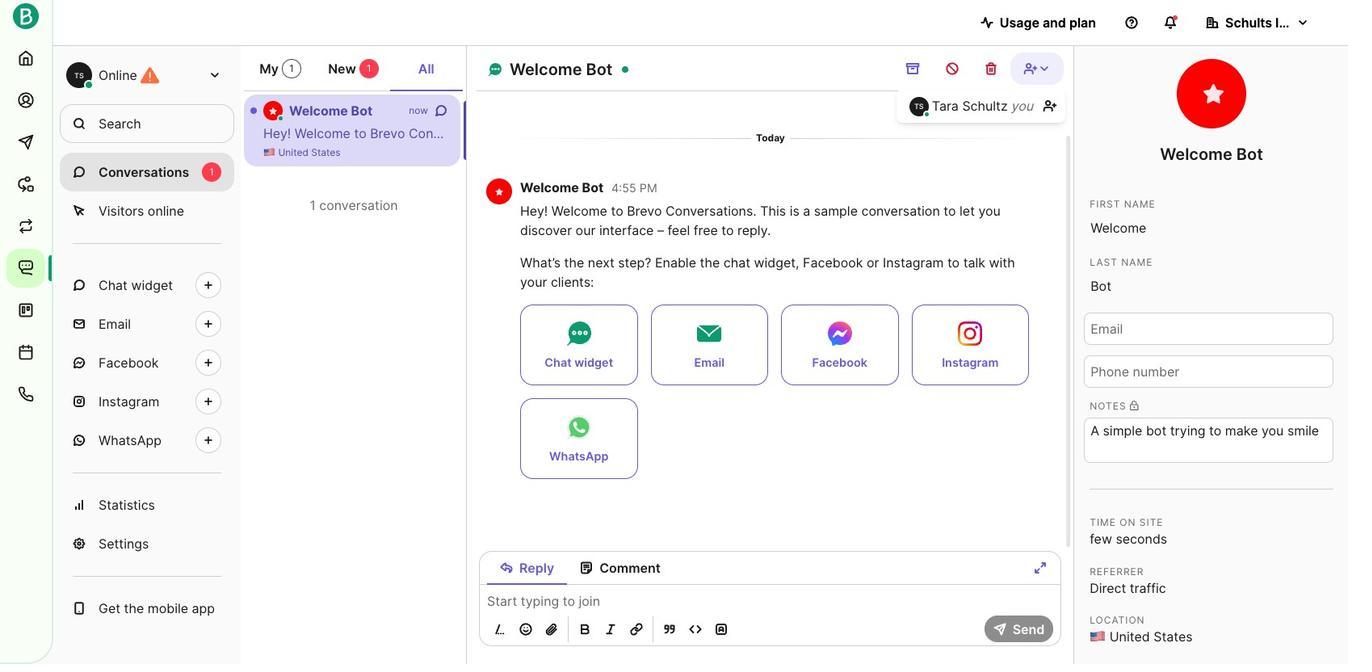 Task type: describe. For each thing, give the bounding box(es) containing it.
direct
[[1090, 580, 1126, 596]]

all link
[[390, 53, 463, 91]]

on
[[1120, 516, 1136, 528]]

usage and plan
[[1000, 15, 1096, 31]]

is for hey! welcome to brevo conversations. this is a sample conversation to let you discover our interface – feel free to reply.
[[790, 203, 800, 219]]

hey! welcome to brevo conversations. this is a sample conversation to let you discover our interface – feel free to reply.
[[520, 203, 1001, 238]]

🇺🇸 inside hey! welcome to brevo conversations. this is a sample conversation to let you discover our interface – feel free to reply.  what's the next step? enable the chat widget, facebook  🇺🇸 united states
[[263, 146, 275, 158]]

1 vertical spatial widget
[[575, 355, 613, 369]]

notes
[[1090, 400, 1127, 412]]

a for hey! welcome to brevo conversations. this is a sample conversation to let you discover our interface – feel free to reply.  what's the next step? enable the chat widget, facebook  🇺🇸 united states
[[546, 125, 554, 141]]

step? inside hey! welcome to brevo conversations. this is a sample conversation to let you discover our interface – feel free to reply.  what's the next step? enable the chat widget, facebook  🇺🇸 united states
[[1100, 125, 1133, 141]]

talk
[[963, 254, 986, 270]]

site
[[1140, 516, 1164, 528]]

comment button
[[567, 552, 674, 584]]

visitors
[[99, 203, 144, 219]]

let for hey! welcome to brevo conversations. this is a sample conversation to let you discover our interface – feel free to reply.
[[960, 203, 975, 219]]

name for first name
[[1124, 198, 1156, 210]]

reply
[[519, 560, 554, 576]]

plan
[[1069, 15, 1096, 31]]

chat inside the what's the next step? enable the chat widget, facebook or instagram to talk with your clients:
[[724, 254, 750, 270]]

widget, inside hey! welcome to brevo conversations. this is a sample conversation to let you discover our interface – feel free to reply.  what's the next step? enable the chat widget, facebook  🇺🇸 united states
[[1236, 125, 1281, 141]]

sample for hey! welcome to brevo conversations. this is a sample conversation to let you discover our interface – feel free to reply.  what's the next step? enable the chat widget, facebook  🇺🇸 united states
[[557, 125, 601, 141]]

settings link
[[60, 524, 234, 563]]

Notes text field
[[1084, 417, 1334, 463]]

or
[[867, 254, 879, 270]]

discover for hey! welcome to brevo conversations. this is a sample conversation to let you discover our interface – feel free to reply.
[[520, 222, 572, 238]]

1 conversation
[[310, 197, 398, 213]]

today
[[756, 132, 785, 144]]

time
[[1090, 516, 1116, 528]]

tara schultz you
[[932, 98, 1033, 114]]

settings
[[99, 536, 149, 552]]

and
[[1043, 15, 1066, 31]]

facebook link for email link related to chat widget link associated with the left whatsapp link
[[60, 343, 234, 382]]

0 horizontal spatial widget
[[131, 277, 173, 293]]

statistics link
[[60, 486, 234, 524]]

step? inside the what's the next step? enable the chat widget, facebook or instagram to talk with your clients:
[[618, 254, 652, 270]]

clients:
[[551, 274, 594, 290]]

states inside location 🇺🇸 united states
[[1154, 629, 1193, 645]]

our for hey! welcome to brevo conversations. this is a sample conversation to let you discover our interface – feel free to reply.
[[576, 222, 596, 238]]

search
[[99, 116, 141, 132]]

– for hey! welcome to brevo conversations. this is a sample conversation to let you discover our interface – feel free to reply.
[[658, 222, 664, 238]]

interface for hey! welcome to brevo conversations. this is a sample conversation to let you discover our interface – feel free to reply.
[[599, 222, 654, 238]]

location
[[1090, 614, 1145, 626]]

0 vertical spatial email
[[99, 316, 131, 332]]

pm
[[640, 181, 657, 195]]

welcome inside hey! welcome to brevo conversations. this is a sample conversation to let you discover our interface – feel free to reply.
[[552, 203, 607, 219]]

0 horizontal spatial whatsapp link
[[60, 421, 234, 460]]

0 vertical spatial chat
[[99, 277, 128, 293]]

you for hey! welcome to brevo conversations. this is a sample conversation to let you discover our interface – feel free to reply.
[[979, 203, 1001, 219]]

referrer
[[1090, 565, 1144, 577]]

welcome bot 4:55 pm
[[520, 179, 657, 196]]

first name
[[1090, 198, 1156, 210]]

0 horizontal spatial welcome bot
[[289, 103, 373, 119]]

0 horizontal spatial whatsapp
[[99, 432, 162, 448]]

usage and plan button
[[968, 6, 1109, 39]]

Email email field
[[1084, 313, 1334, 345]]

email link for chat widget link associated with the left whatsapp link
[[60, 305, 234, 343]]

to inside the what's the next step? enable the chat widget, facebook or instagram to talk with your clients:
[[948, 254, 960, 270]]

name for last name
[[1122, 256, 1153, 268]]

next inside hey! welcome to brevo conversations. this is a sample conversation to let you discover our interface – feel free to reply.  what's the next step? enable the chat widget, facebook  🇺🇸 united states
[[1070, 125, 1096, 141]]

chat inside hey! welcome to brevo conversations. this is a sample conversation to let you discover our interface – feel free to reply.  what's the next step? enable the chat widget, facebook  🇺🇸 united states
[[1205, 125, 1232, 141]]

0 vertical spatial you
[[1011, 98, 1033, 114]]

get the mobile app
[[99, 600, 215, 616]]

your
[[520, 274, 547, 290]]

enable inside the what's the next step? enable the chat widget, facebook or instagram to talk with your clients:
[[655, 254, 696, 270]]

chat widget link for the left whatsapp link
[[60, 266, 234, 305]]

Last name field
[[1084, 270, 1334, 302]]

2 vertical spatial instagram
[[99, 393, 160, 410]]

Start typing to join text field
[[480, 591, 1062, 611]]

comment
[[600, 560, 661, 576]]

inc
[[1276, 15, 1295, 31]]

– for hey! welcome to brevo conversations. this is a sample conversation to let you discover our interface – feel free to reply.  what's the next step? enable the chat widget, facebook  🇺🇸 united states
[[885, 125, 891, 141]]

enable inside hey! welcome to brevo conversations. this is a sample conversation to let you discover our interface – feel free to reply.  what's the next step? enable the chat widget, facebook  🇺🇸 united states
[[1137, 125, 1178, 141]]

united inside location 🇺🇸 united states
[[1110, 629, 1150, 645]]

conversation for hey! welcome to brevo conversations. this is a sample conversation to let you discover our interface – feel free to reply.  what's the next step? enable the chat widget, facebook  🇺🇸 united states
[[605, 125, 683, 141]]

feel for hey! welcome to brevo conversations. this is a sample conversation to let you discover our interface – feel free to reply.
[[668, 222, 690, 238]]

what's inside the what's the next step? enable the chat widget, facebook or instagram to talk with your clients:
[[520, 254, 561, 270]]

what's the next step? enable the chat widget, facebook or instagram to talk with your clients:
[[520, 254, 1015, 290]]

visitors online link
[[60, 191, 234, 230]]

visitors online
[[99, 203, 184, 219]]

2 horizontal spatial welcome bot
[[1160, 145, 1263, 164]]

get
[[99, 600, 120, 616]]

free for hey! welcome to brevo conversations. this is a sample conversation to let you discover our interface – feel free to reply.
[[694, 222, 718, 238]]

states inside hey! welcome to brevo conversations. this is a sample conversation to let you discover our interface – feel free to reply.  what's the next step? enable the chat widget, facebook  🇺🇸 united states
[[311, 146, 341, 158]]

traffic
[[1130, 580, 1166, 596]]

0 horizontal spatial conversation
[[319, 197, 398, 213]]



Task type: locate. For each thing, give the bounding box(es) containing it.
next up first
[[1070, 125, 1096, 141]]

our inside hey! welcome to brevo conversations. this is a sample conversation to let you discover our interface – feel free to reply.
[[576, 222, 596, 238]]

1 horizontal spatial chat widget
[[545, 355, 613, 369]]

seconds
[[1116, 531, 1168, 547]]

is for hey! welcome to brevo conversations. this is a sample conversation to let you discover our interface – feel free to reply.  what's the next step? enable the chat widget, facebook  🇺🇸 united states
[[533, 125, 543, 141]]

feel
[[895, 125, 917, 141], [668, 222, 690, 238]]

states up 1 conversation
[[311, 146, 341, 158]]

to
[[354, 125, 367, 141], [687, 125, 699, 141], [949, 125, 961, 141], [611, 203, 623, 219], [944, 203, 956, 219], [722, 222, 734, 238], [948, 254, 960, 270]]

0 horizontal spatial you
[[722, 125, 744, 141]]

my
[[260, 61, 279, 77]]

1 vertical spatial ts
[[914, 102, 924, 111]]

discover for hey! welcome to brevo conversations. this is a sample conversation to let you discover our interface – feel free to reply.  what's the next step? enable the chat widget, facebook  🇺🇸 united states
[[748, 125, 799, 141]]

you inside hey! welcome to brevo conversations. this is a sample conversation to let you discover our interface – feel free to reply.
[[979, 203, 1001, 219]]

conversation inside hey! welcome to brevo conversations. this is a sample conversation to let you discover our interface – feel free to reply.
[[862, 203, 940, 219]]

1 vertical spatial is
[[790, 203, 800, 219]]

0 horizontal spatial step?
[[618, 254, 652, 270]]

1 vertical spatial chat widget
[[545, 355, 613, 369]]

feel for hey! welcome to brevo conversations. this is a sample conversation to let you discover our interface – feel free to reply.  what's the next step? enable the chat widget, facebook  🇺🇸 united states
[[895, 125, 917, 141]]

1 horizontal spatial chat
[[545, 355, 572, 369]]

free
[[921, 125, 945, 141], [694, 222, 718, 238]]

enable up first name
[[1137, 125, 1178, 141]]

1 horizontal spatial instagram link
[[912, 304, 1029, 385]]

1 horizontal spatial sample
[[814, 203, 858, 219]]

0 horizontal spatial interface
[[599, 222, 654, 238]]

reply. for hey! welcome to brevo conversations. this is a sample conversation to let you discover our interface – feel free to reply.  what's the next step? enable the chat widget, facebook  🇺🇸 united states
[[965, 125, 998, 141]]

feel inside hey! welcome to brevo conversations. this is a sample conversation to let you discover our interface – feel free to reply.
[[668, 222, 690, 238]]

is inside hey! welcome to brevo conversations. this is a sample conversation to let you discover our interface – feel free to reply.
[[790, 203, 800, 219]]

0 vertical spatial next
[[1070, 125, 1096, 141]]

what's up your
[[520, 254, 561, 270]]

facebook
[[1285, 125, 1345, 141], [803, 254, 863, 270], [99, 355, 159, 371], [812, 355, 868, 369]]

1 vertical spatial interface
[[599, 222, 654, 238]]

reply. inside hey! welcome to brevo conversations. this is a sample conversation to let you discover our interface – feel free to reply.
[[738, 222, 771, 238]]

last
[[1090, 256, 1118, 268]]

instagram link
[[912, 304, 1029, 385], [60, 382, 234, 421]]

reply. down tara schultz you
[[965, 125, 998, 141]]

0 vertical spatial brevo
[[370, 125, 405, 141]]

bot
[[586, 60, 613, 79], [351, 103, 373, 119], [1237, 145, 1263, 164], [582, 179, 604, 196]]

all
[[418, 61, 434, 77]]

hey!
[[263, 125, 291, 141], [520, 203, 548, 219]]

online
[[99, 67, 137, 83]]

sample inside hey! welcome to brevo conversations. this is a sample conversation to let you discover our interface – feel free to reply.
[[814, 203, 858, 219]]

conversation inside hey! welcome to brevo conversations. this is a sample conversation to let you discover our interface – feel free to reply.  what's the next step? enable the chat widget, facebook  🇺🇸 united states
[[605, 125, 683, 141]]

whatsapp
[[99, 432, 162, 448], [549, 449, 609, 463]]

this for hey! welcome to brevo conversations. this is a sample conversation to let you discover our interface – feel free to reply.  what's the next step? enable the chat widget, facebook  🇺🇸 united states
[[503, 125, 529, 141]]

sample inside hey! welcome to brevo conversations. this is a sample conversation to let you discover our interface – feel free to reply.  what's the next step? enable the chat widget, facebook  🇺🇸 united states
[[557, 125, 601, 141]]

you for hey! welcome to brevo conversations. this is a sample conversation to let you discover our interface – feel free to reply.  what's the next step? enable the chat widget, facebook  🇺🇸 united states
[[722, 125, 744, 141]]

you up with
[[979, 203, 1001, 219]]

let
[[703, 125, 718, 141], [960, 203, 975, 219]]

1
[[289, 62, 294, 74], [367, 62, 371, 74], [209, 166, 214, 178], [310, 197, 316, 213]]

this inside hey! welcome to brevo conversations. this is a sample conversation to let you discover our interface – feel free to reply.
[[760, 203, 786, 219]]

0 horizontal spatial widget,
[[754, 254, 799, 270]]

1 horizontal spatial –
[[885, 125, 891, 141]]

chat widget down visitors online
[[99, 277, 173, 293]]

let inside hey! welcome to brevo conversations. this is a sample conversation to let you discover our interface – feel free to reply.  what's the next step? enable the chat widget, facebook  🇺🇸 united states
[[703, 125, 718, 141]]

1 horizontal spatial our
[[803, 125, 823, 141]]

a inside hey! welcome to brevo conversations. this is a sample conversation to let you discover our interface – feel free to reply.  what's the next step? enable the chat widget, facebook  🇺🇸 united states
[[546, 125, 554, 141]]

brevo for hey! welcome to brevo conversations. this is a sample conversation to let you discover our interface – feel free to reply.  what's the next step? enable the chat widget, facebook  🇺🇸 united states
[[370, 125, 405, 141]]

statistics
[[99, 497, 155, 513]]

time on site few seconds
[[1090, 516, 1168, 547]]

conversations. inside hey! welcome to brevo conversations. this is a sample conversation to let you discover our interface – feel free to reply.  what's the next step? enable the chat widget, facebook  🇺🇸 united states
[[409, 125, 500, 141]]

interface inside hey! welcome to brevo conversations. this is a sample conversation to let you discover our interface – feel free to reply.  what's the next step? enable the chat widget, facebook  🇺🇸 united states
[[827, 125, 881, 141]]

1 vertical spatial chat
[[724, 254, 750, 270]]

united inside hey! welcome to brevo conversations. this is a sample conversation to let you discover our interface – feel free to reply.  what's the next step? enable the chat widget, facebook  🇺🇸 united states
[[278, 146, 308, 158]]

chat widget link for rightmost whatsapp link
[[520, 304, 638, 385]]

referrer direct traffic
[[1090, 565, 1166, 596]]

chat widget
[[99, 277, 173, 293], [545, 355, 613, 369]]

free inside hey! welcome to brevo conversations. this is a sample conversation to let you discover our interface – feel free to reply.  what's the next step? enable the chat widget, facebook  🇺🇸 united states
[[921, 125, 945, 141]]

instagram link for chat widget link for rightmost whatsapp link email link facebook link
[[912, 304, 1029, 385]]

ts
[[74, 71, 84, 80], [914, 102, 924, 111]]

chat widget link
[[60, 266, 234, 305], [520, 304, 638, 385]]

welcome inside hey! welcome to brevo conversations. this is a sample conversation to let you discover our interface – feel free to reply.  what's the next step? enable the chat widget, facebook  🇺🇸 united states
[[295, 125, 351, 141]]

– inside hey! welcome to brevo conversations. this is a sample conversation to let you discover our interface – feel free to reply.
[[658, 222, 664, 238]]

conversations. inside hey! welcome to brevo conversations. this is a sample conversation to let you discover our interface – feel free to reply.
[[666, 203, 757, 219]]

free inside hey! welcome to brevo conversations. this is a sample conversation to let you discover our interface – feel free to reply.
[[694, 222, 718, 238]]

enable down pm
[[655, 254, 696, 270]]

conversations. for hey! welcome to brevo conversations. this is a sample conversation to let you discover our interface – feel free to reply.
[[666, 203, 757, 219]]

now
[[409, 104, 428, 116]]

0 horizontal spatial next
[[588, 254, 615, 270]]

1 horizontal spatial next
[[1070, 125, 1096, 141]]

reply. inside hey! welcome to brevo conversations. this is a sample conversation to let you discover our interface – feel free to reply.  what's the next step? enable the chat widget, facebook  🇺🇸 united states
[[965, 125, 998, 141]]

brevo
[[370, 125, 405, 141], [627, 203, 662, 219]]

4:55
[[612, 181, 636, 195]]

0 vertical spatial let
[[703, 125, 718, 141]]

0 horizontal spatial ts
[[74, 71, 84, 80]]

1 vertical spatial widget,
[[754, 254, 799, 270]]

1 vertical spatial conversations.
[[666, 203, 757, 219]]

let for hey! welcome to brevo conversations. this is a sample conversation to let you discover our interface – feel free to reply.  what's the next step? enable the chat widget, facebook  🇺🇸 united states
[[703, 125, 718, 141]]

0 horizontal spatial chat widget
[[99, 277, 173, 293]]

tara
[[932, 98, 959, 114]]

instagram inside the what's the next step? enable the chat widget, facebook or instagram to talk with your clients:
[[883, 254, 944, 270]]

0 vertical spatial widget,
[[1236, 125, 1281, 141]]

this for hey! welcome to brevo conversations. this is a sample conversation to let you discover our interface – feel free to reply.
[[760, 203, 786, 219]]

0 vertical spatial interface
[[827, 125, 881, 141]]

0 vertical spatial enable
[[1137, 125, 1178, 141]]

widget, inside the what's the next step? enable the chat widget, facebook or instagram to talk with your clients:
[[754, 254, 799, 270]]

1 horizontal spatial widget,
[[1236, 125, 1281, 141]]

a up the welcome bot 4:55 pm at left
[[546, 125, 554, 141]]

1 horizontal spatial widget
[[575, 355, 613, 369]]

email
[[99, 316, 131, 332], [694, 355, 725, 369]]

1 horizontal spatial ts
[[914, 102, 924, 111]]

conversations
[[99, 164, 189, 180]]

1 horizontal spatial states
[[1154, 629, 1193, 645]]

1 horizontal spatial whatsapp link
[[520, 398, 638, 479]]

0 vertical spatial name
[[1124, 198, 1156, 210]]

conversations.
[[409, 125, 500, 141], [666, 203, 757, 219]]

is
[[533, 125, 543, 141], [790, 203, 800, 219]]

welcome bot
[[510, 60, 613, 79], [289, 103, 373, 119], [1160, 145, 1263, 164]]

is inside hey! welcome to brevo conversations. this is a sample conversation to let you discover our interface – feel free to reply.  what's the next step? enable the chat widget, facebook  🇺🇸 united states
[[533, 125, 543, 141]]

brevo down pm
[[627, 203, 662, 219]]

facebook inside the what's the next step? enable the chat widget, facebook or instagram to talk with your clients:
[[803, 254, 863, 270]]

1 vertical spatial email
[[694, 355, 725, 369]]

hey! down my
[[263, 125, 291, 141]]

chat widget link down visitors online link
[[60, 266, 234, 305]]

0 vertical spatial 🇺🇸
[[263, 146, 275, 158]]

– inside hey! welcome to brevo conversations. this is a sample conversation to let you discover our interface – feel free to reply.  what's the next step? enable the chat widget, facebook  🇺🇸 united states
[[885, 125, 891, 141]]

conversation for hey! welcome to brevo conversations. this is a sample conversation to let you discover our interface – feel free to reply.
[[862, 203, 940, 219]]

1 vertical spatial hey!
[[520, 203, 548, 219]]

0 horizontal spatial brevo
[[370, 125, 405, 141]]

1 vertical spatial –
[[658, 222, 664, 238]]

sample for hey! welcome to brevo conversations. this is a sample conversation to let you discover our interface – feel free to reply.
[[814, 203, 858, 219]]

1 vertical spatial free
[[694, 222, 718, 238]]

0 vertical spatial welcome bot
[[510, 60, 613, 79]]

let inside hey! welcome to brevo conversations. this is a sample conversation to let you discover our interface – feel free to reply.
[[960, 203, 975, 219]]

schults inc button
[[1193, 6, 1322, 39]]

discover inside hey! welcome to brevo conversations. this is a sample conversation to let you discover our interface – feel free to reply.
[[520, 222, 572, 238]]

sample
[[557, 125, 601, 141], [814, 203, 858, 219]]

online
[[148, 203, 184, 219]]

hey! inside hey! welcome to brevo conversations. this is a sample conversation to let you discover our interface – feel free to reply.
[[520, 203, 548, 219]]

0 horizontal spatial chat widget link
[[60, 266, 234, 305]]

name right first
[[1124, 198, 1156, 210]]

reply. for hey! welcome to brevo conversations. this is a sample conversation to let you discover our interface – feel free to reply.
[[738, 222, 771, 238]]

ts for online
[[74, 71, 84, 80]]

0 horizontal spatial email link
[[60, 305, 234, 343]]

discover
[[748, 125, 799, 141], [520, 222, 572, 238]]

chat widget down clients:
[[545, 355, 613, 369]]

1 horizontal spatial welcome bot
[[510, 60, 613, 79]]

brevo inside hey! welcome to brevo conversations. this is a sample conversation to let you discover our interface – feel free to reply.  what's the next step? enable the chat widget, facebook  🇺🇸 united states
[[370, 125, 405, 141]]

0 vertical spatial instagram
[[883, 254, 944, 270]]

schults
[[1226, 15, 1272, 31]]

chat
[[99, 277, 128, 293], [545, 355, 572, 369]]

the
[[1046, 125, 1066, 141], [1182, 125, 1202, 141], [564, 254, 584, 270], [700, 254, 720, 270], [124, 600, 144, 616]]

free for hey! welcome to brevo conversations. this is a sample conversation to let you discover our interface – feel free to reply.  what's the next step? enable the chat widget, facebook  🇺🇸 united states
[[921, 125, 945, 141]]

few
[[1090, 531, 1112, 547]]

2 horizontal spatial conversation
[[862, 203, 940, 219]]

1 vertical spatial feel
[[668, 222, 690, 238]]

0 horizontal spatial is
[[533, 125, 543, 141]]

0 vertical spatial hey!
[[263, 125, 291, 141]]

this
[[503, 125, 529, 141], [760, 203, 786, 219]]

1 horizontal spatial hey!
[[520, 203, 548, 219]]

email link for chat widget link for rightmost whatsapp link
[[651, 304, 768, 385]]

facebook link for chat widget link for rightmost whatsapp link email link
[[781, 304, 899, 385]]

a inside hey! welcome to brevo conversations. this is a sample conversation to let you discover our interface – feel free to reply.
[[803, 203, 811, 219]]

let up talk
[[960, 203, 975, 219]]

hey! for hey! welcome to brevo conversations. this is a sample conversation to let you discover our interface – feel free to reply.
[[520, 203, 548, 219]]

hey! welcome to brevo conversations. this is a sample conversation to let you discover our interface – feel free to reply.  what's the next step? enable the chat widget, facebook  🇺🇸 united states
[[263, 125, 1348, 158]]

you right schultz
[[1011, 98, 1033, 114]]

instagram link for facebook link related to email link related to chat widget link associated with the left whatsapp link
[[60, 382, 234, 421]]

get the mobile app link
[[60, 589, 234, 628]]

1 horizontal spatial 🇺🇸
[[1090, 629, 1106, 645]]

0 horizontal spatial chat
[[99, 277, 128, 293]]

1 horizontal spatial whatsapp
[[549, 449, 609, 463]]

1 horizontal spatial reply.
[[965, 125, 998, 141]]

facebook inside hey! welcome to brevo conversations. this is a sample conversation to let you discover our interface – feel free to reply.  what's the next step? enable the chat widget, facebook  🇺🇸 united states
[[1285, 125, 1345, 141]]

0 horizontal spatial states
[[311, 146, 341, 158]]

what's
[[1002, 125, 1042, 141], [520, 254, 561, 270]]

let left today
[[703, 125, 718, 141]]

next inside the what's the next step? enable the chat widget, facebook or instagram to talk with your clients:
[[588, 254, 615, 270]]

🇺🇸 inside location 🇺🇸 united states
[[1090, 629, 1106, 645]]

1 horizontal spatial interface
[[827, 125, 881, 141]]

0 horizontal spatial chat
[[724, 254, 750, 270]]

1 vertical spatial welcome bot
[[289, 103, 373, 119]]

P͏hone number telephone field
[[1084, 355, 1334, 388]]

brevo for hey! welcome to brevo conversations. this is a sample conversation to let you discover our interface – feel free to reply.
[[627, 203, 662, 219]]

interface
[[827, 125, 881, 141], [599, 222, 654, 238]]

united
[[278, 146, 308, 158], [1110, 629, 1150, 645]]

0 horizontal spatial what's
[[520, 254, 561, 270]]

1 horizontal spatial united
[[1110, 629, 1150, 645]]

1 horizontal spatial chat
[[1205, 125, 1232, 141]]

whatsapp link
[[520, 398, 638, 479], [60, 421, 234, 460]]

free down tara at the right top
[[921, 125, 945, 141]]

ts left tara at the right top
[[914, 102, 924, 111]]

interface for hey! welcome to brevo conversations. this is a sample conversation to let you discover our interface – feel free to reply.  what's the next step? enable the chat widget, facebook  🇺🇸 united states
[[827, 125, 881, 141]]

last name
[[1090, 256, 1153, 268]]

ts for tara schultz
[[914, 102, 924, 111]]

free up the what's the next step? enable the chat widget, facebook or instagram to talk with your clients:
[[694, 222, 718, 238]]

hey! inside hey! welcome to brevo conversations. this is a sample conversation to let you discover our interface – feel free to reply.  what's the next step? enable the chat widget, facebook  🇺🇸 united states
[[263, 125, 291, 141]]

ts left the online
[[74, 71, 84, 80]]

0 vertical spatial widget
[[131, 277, 173, 293]]

0 vertical spatial united
[[278, 146, 308, 158]]

only visible to agents image
[[1130, 401, 1139, 411]]

1 horizontal spatial you
[[979, 203, 1001, 219]]

email link
[[651, 304, 768, 385], [60, 305, 234, 343]]

1 vertical spatial step?
[[618, 254, 652, 270]]

sample up the welcome bot 4:55 pm at left
[[557, 125, 601, 141]]

our right today
[[803, 125, 823, 141]]

1 vertical spatial brevo
[[627, 203, 662, 219]]

1 horizontal spatial brevo
[[627, 203, 662, 219]]

2 horizontal spatial you
[[1011, 98, 1033, 114]]

reply. up the what's the next step? enable the chat widget, facebook or instagram to talk with your clients:
[[738, 222, 771, 238]]

location 🇺🇸 united states
[[1090, 614, 1193, 645]]

0 horizontal spatial a
[[546, 125, 554, 141]]

name
[[1124, 198, 1156, 210], [1122, 256, 1153, 268]]

1 horizontal spatial facebook link
[[781, 304, 899, 385]]

you
[[1011, 98, 1033, 114], [722, 125, 744, 141], [979, 203, 1001, 219]]

1 horizontal spatial what's
[[1002, 125, 1042, 141]]

this inside hey! welcome to brevo conversations. this is a sample conversation to let you discover our interface – feel free to reply.  what's the next step? enable the chat widget, facebook  🇺🇸 united states
[[503, 125, 529, 141]]

1 vertical spatial united
[[1110, 629, 1150, 645]]

1 horizontal spatial conversation
[[605, 125, 683, 141]]

states down the traffic
[[1154, 629, 1193, 645]]

welcome
[[510, 60, 582, 79], [289, 103, 348, 119], [295, 125, 351, 141], [1160, 145, 1233, 164], [520, 179, 579, 196], [552, 203, 607, 219]]

our for hey! welcome to brevo conversations. this is a sample conversation to let you discover our interface – feel free to reply.  what's the next step? enable the chat widget, facebook  🇺🇸 united states
[[803, 125, 823, 141]]

facebook link
[[781, 304, 899, 385], [60, 343, 234, 382]]

2 vertical spatial welcome bot
[[1160, 145, 1263, 164]]

a down hey! welcome to brevo conversations. this is a sample conversation to let you discover our interface – feel free to reply.  what's the next step? enable the chat widget, facebook  🇺🇸 united states
[[803, 203, 811, 219]]

app
[[192, 600, 215, 616]]

0 vertical spatial step?
[[1100, 125, 1133, 141]]

chat widget link down clients:
[[520, 304, 638, 385]]

0 vertical spatial this
[[503, 125, 529, 141]]

a for hey! welcome to brevo conversations. this is a sample conversation to let you discover our interface – feel free to reply.
[[803, 203, 811, 219]]

1 vertical spatial chat
[[545, 355, 572, 369]]

widget
[[131, 277, 173, 293], [575, 355, 613, 369]]

hey! for hey! welcome to brevo conversations. this is a sample conversation to let you discover our interface – feel free to reply.  what's the next step? enable the chat widget, facebook  🇺🇸 united states
[[263, 125, 291, 141]]

states
[[311, 146, 341, 158], [1154, 629, 1193, 645]]

0 horizontal spatial hey!
[[263, 125, 291, 141]]

reply.
[[965, 125, 998, 141], [738, 222, 771, 238]]

chat
[[1205, 125, 1232, 141], [724, 254, 750, 270]]

1 horizontal spatial step?
[[1100, 125, 1133, 141]]

First name field
[[1084, 212, 1334, 244]]

0 horizontal spatial united
[[278, 146, 308, 158]]

1 horizontal spatial email
[[694, 355, 725, 369]]

schultz
[[962, 98, 1008, 114]]

1 horizontal spatial chat widget link
[[520, 304, 638, 385]]

0 horizontal spatial instagram link
[[60, 382, 234, 421]]

1 vertical spatial instagram
[[942, 355, 999, 369]]

what's down schultz
[[1002, 125, 1042, 141]]

enable
[[1137, 125, 1178, 141], [655, 254, 696, 270]]

widget,
[[1236, 125, 1281, 141], [754, 254, 799, 270]]

with
[[989, 254, 1015, 270]]

0 vertical spatial a
[[546, 125, 554, 141]]

search link
[[60, 104, 234, 143]]

conversations. for hey! welcome to brevo conversations. this is a sample conversation to let you discover our interface – feel free to reply.  what's the next step? enable the chat widget, facebook  🇺🇸 united states
[[409, 125, 500, 141]]

usage
[[1000, 15, 1040, 31]]

next up clients:
[[588, 254, 615, 270]]

feel inside hey! welcome to brevo conversations. this is a sample conversation to let you discover our interface – feel free to reply.  what's the next step? enable the chat widget, facebook  🇺🇸 united states
[[895, 125, 917, 141]]

our down the welcome bot 4:55 pm at left
[[576, 222, 596, 238]]

0 horizontal spatial enable
[[655, 254, 696, 270]]

schults inc
[[1226, 15, 1295, 31]]

step? up first name
[[1100, 125, 1133, 141]]

mobile
[[148, 600, 188, 616]]

0 vertical spatial is
[[533, 125, 543, 141]]

2 vertical spatial you
[[979, 203, 1001, 219]]

brevo down all link
[[370, 125, 405, 141]]

0 vertical spatial feel
[[895, 125, 917, 141]]

sample down hey! welcome to brevo conversations. this is a sample conversation to let you discover our interface – feel free to reply.  what's the next step? enable the chat widget, facebook  🇺🇸 united states
[[814, 203, 858, 219]]

0 horizontal spatial reply.
[[738, 222, 771, 238]]

first
[[1090, 198, 1121, 210]]

1 vertical spatial name
[[1122, 256, 1153, 268]]

1 vertical spatial you
[[722, 125, 744, 141]]

you inside hey! welcome to brevo conversations. this is a sample conversation to let you discover our interface – feel free to reply.  what's the next step? enable the chat widget, facebook  🇺🇸 united states
[[722, 125, 744, 141]]

step? down 4:55
[[618, 254, 652, 270]]

is up the what's the next step? enable the chat widget, facebook or instagram to talk with your clients:
[[790, 203, 800, 219]]

brevo inside hey! welcome to brevo conversations. this is a sample conversation to let you discover our interface – feel free to reply.
[[627, 203, 662, 219]]

hey! down the welcome bot 4:55 pm at left
[[520, 203, 548, 219]]

discover inside hey! welcome to brevo conversations. this is a sample conversation to let you discover our interface – feel free to reply.  what's the next step? enable the chat widget, facebook  🇺🇸 united states
[[748, 125, 799, 141]]

our inside hey! welcome to brevo conversations. this is a sample conversation to let you discover our interface – feel free to reply.  what's the next step? enable the chat widget, facebook  🇺🇸 united states
[[803, 125, 823, 141]]

name right last
[[1122, 256, 1153, 268]]

🇺🇸
[[263, 146, 275, 158], [1090, 629, 1106, 645]]

0 vertical spatial chat widget
[[99, 277, 173, 293]]

0 horizontal spatial this
[[503, 125, 529, 141]]

new
[[328, 61, 356, 77]]

our
[[803, 125, 823, 141], [576, 222, 596, 238]]

reply button
[[487, 552, 567, 584]]

you left today
[[722, 125, 744, 141]]

next
[[1070, 125, 1096, 141], [588, 254, 615, 270]]

interface inside hey! welcome to brevo conversations. this is a sample conversation to let you discover our interface – feel free to reply.
[[599, 222, 654, 238]]

0 vertical spatial sample
[[557, 125, 601, 141]]

what's inside hey! welcome to brevo conversations. this is a sample conversation to let you discover our interface – feel free to reply.  what's the next step? enable the chat widget, facebook  🇺🇸 united states
[[1002, 125, 1042, 141]]

is up the welcome bot 4:55 pm at left
[[533, 125, 543, 141]]



Task type: vqa. For each thing, say whether or not it's contained in the screenshot.
rightmost chat
yes



